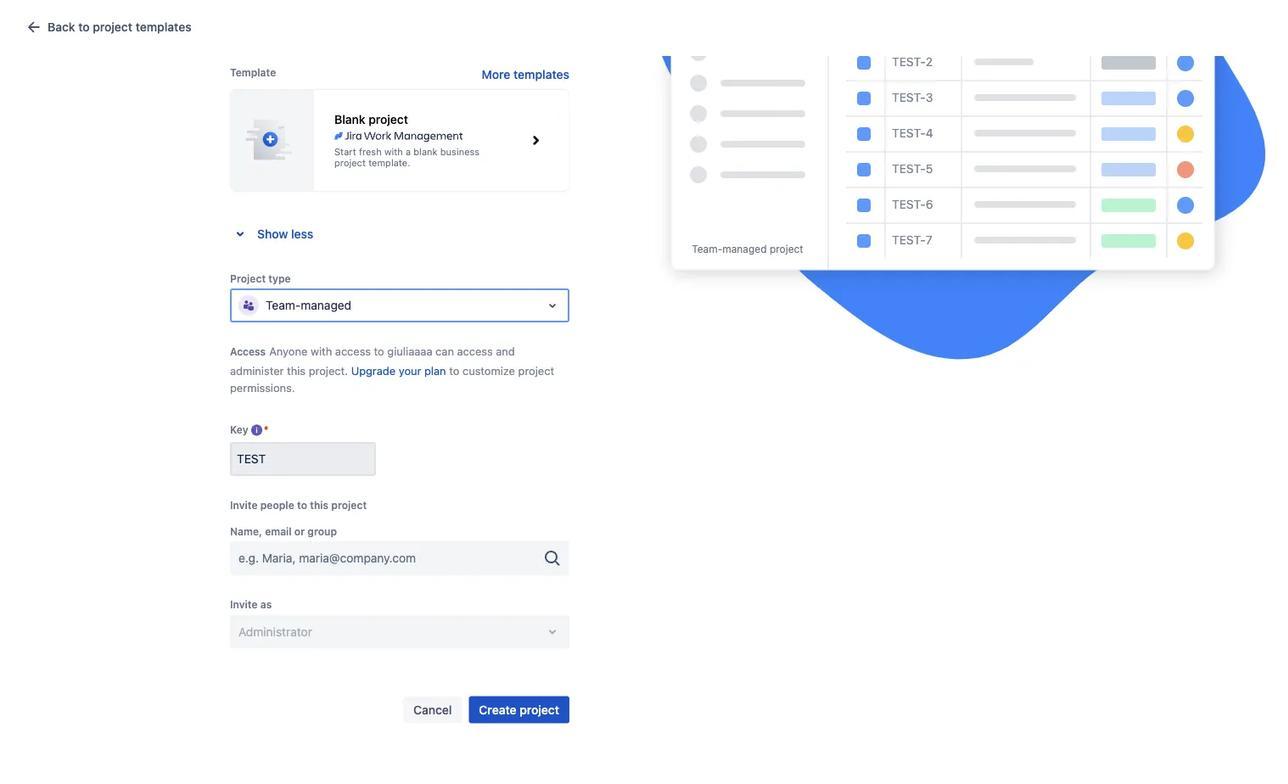 Task type: vqa. For each thing, say whether or not it's contained in the screenshot.
With
yes



Task type: locate. For each thing, give the bounding box(es) containing it.
back to project templates
[[48, 20, 192, 34]]

managed up the anyone
[[301, 299, 352, 313]]

1 horizontal spatial access
[[457, 345, 493, 358]]

jira work management image
[[334, 130, 463, 143], [334, 130, 463, 143]]

a left blank
[[406, 147, 411, 158]]

3 test- from the top
[[892, 126, 926, 141]]

test- down the test-6
[[892, 233, 926, 247]]

5 test- from the top
[[892, 198, 926, 212]]

2 invite from the top
[[230, 599, 258, 611]]

test- down the test-5
[[892, 198, 926, 212]]

create
[[1154, 74, 1192, 88], [452, 356, 489, 370], [479, 703, 517, 717]]

create project
[[1154, 74, 1234, 88], [479, 703, 559, 717]]

business inside start fresh with a blank business project template.
[[440, 147, 480, 158]]

1 vertical spatial with
[[311, 345, 332, 358]]

0 vertical spatial templates
[[136, 20, 192, 34]]

1 horizontal spatial and
[[806, 356, 826, 370]]

1 vertical spatial managed
[[301, 299, 352, 313]]

group
[[308, 526, 337, 538]]

to right plan
[[449, 364, 460, 377]]

2 vertical spatial business
[[528, 356, 576, 370]]

1 access from the left
[[335, 345, 371, 358]]

business
[[440, 147, 480, 158], [646, 320, 713, 340], [528, 356, 576, 370]]

your down giuliaaaa
[[399, 364, 421, 377]]

test-4
[[892, 126, 934, 141]]

with down clear icon
[[384, 147, 403, 158]]

with inside anyone with access to giuliaaaa can access and administer this project.
[[311, 345, 332, 358]]

0 vertical spatial managed
[[723, 244, 767, 256]]

managed inside test-7 team-managed project
[[723, 244, 767, 256]]

banner
[[0, 0, 1279, 48]]

create project button
[[1144, 68, 1245, 95], [469, 697, 570, 724]]

management
[[299, 126, 361, 138]]

and right details,
[[806, 356, 826, 370]]

4 test- from the top
[[892, 162, 926, 176]]

invite left as
[[230, 599, 258, 611]]

a left new
[[492, 356, 499, 370]]

project
[[230, 273, 266, 285]]

test-
[[892, 55, 926, 69], [892, 91, 926, 105], [892, 126, 926, 141], [892, 162, 926, 176], [892, 198, 926, 212], [892, 233, 926, 247]]

with
[[384, 147, 403, 158], [311, 345, 332, 358], [659, 373, 682, 387]]

measure
[[535, 373, 582, 387]]

2 test- from the top
[[892, 91, 926, 105]]

0 vertical spatial with
[[384, 147, 403, 158]]

1 horizontal spatial business
[[528, 356, 576, 370]]

0 vertical spatial this
[[287, 364, 306, 377]]

and
[[496, 345, 515, 358], [806, 356, 826, 370]]

with down manage
[[659, 373, 682, 387]]

1 vertical spatial create
[[452, 356, 489, 370]]

0 vertical spatial business
[[440, 147, 480, 158]]

1 horizontal spatial create project button
[[1144, 68, 1245, 95]]

to inside to customize project permissions.
[[449, 364, 460, 377]]

test- down test-2
[[892, 91, 926, 105]]

start
[[334, 147, 356, 158]]

1 vertical spatial create project
[[479, 703, 559, 717]]

0 horizontal spatial with
[[311, 345, 332, 358]]

0 vertical spatial create
[[1154, 74, 1192, 88]]

with up project.
[[311, 345, 332, 358]]

1 horizontal spatial create project
[[1154, 74, 1234, 88]]

test-2
[[892, 55, 933, 69]]

invite up name,
[[230, 500, 258, 512]]

and inside anyone with access to giuliaaaa can access and administer this project.
[[496, 345, 515, 358]]

managed up projects
[[723, 244, 767, 256]]

6
[[926, 198, 934, 212]]

to up 'upgrade'
[[374, 345, 384, 358]]

access up customize at the left
[[457, 345, 493, 358]]

1 horizontal spatial with
[[384, 147, 403, 158]]

business right blank
[[440, 147, 480, 158]]

1 vertical spatial invite
[[230, 599, 258, 611]]

templates image
[[24, 17, 44, 37]]

1 horizontal spatial a
[[492, 356, 499, 370]]

test-5
[[892, 162, 933, 176]]

0 horizontal spatial this
[[287, 364, 306, 377]]

your down tasks,
[[685, 373, 709, 387]]

this up group
[[310, 500, 329, 512]]

blank
[[334, 112, 366, 127]]

key
[[230, 424, 248, 436]]

team-managed
[[266, 299, 352, 313]]

to up performance
[[621, 356, 632, 370]]

this inside anyone with access to giuliaaaa can access and administer this project.
[[287, 364, 306, 377]]

monitor
[[718, 356, 760, 370]]

0 horizontal spatial create project button
[[469, 697, 570, 724]]

4
[[926, 126, 934, 141]]

test- up test-3
[[892, 55, 926, 69]]

team-
[[692, 244, 723, 256], [266, 299, 301, 313]]

and inside create a new business project to manage tasks, monitor details, and measure performance with your team.
[[806, 356, 826, 370]]

start fresh with a blank business project template.
[[334, 147, 480, 169]]

0 horizontal spatial team-
[[266, 299, 301, 313]]

a inside start fresh with a blank business project template.
[[406, 147, 411, 158]]

0 horizontal spatial and
[[496, 345, 515, 358]]

project inside create a new business project to manage tasks, monitor details, and measure performance with your team.
[[579, 356, 618, 370]]

test- for test-5
[[892, 162, 926, 176]]

1 horizontal spatial managed
[[723, 244, 767, 256]]

access
[[335, 345, 371, 358], [457, 345, 493, 358]]

you
[[501, 320, 529, 340]]

1 horizontal spatial this
[[310, 500, 329, 512]]

invite
[[230, 500, 258, 512], [230, 599, 258, 611]]

managed
[[723, 244, 767, 256], [301, 299, 352, 313]]

administer
[[230, 364, 284, 377]]

as
[[260, 599, 272, 611]]

1 vertical spatial this
[[310, 500, 329, 512]]

0 horizontal spatial access
[[335, 345, 371, 358]]

your inside create a new business project to manage tasks, monitor details, and measure performance with your team.
[[685, 373, 709, 387]]

test-3
[[892, 91, 933, 105]]

jira software image
[[44, 13, 158, 34], [44, 13, 158, 34]]

1 horizontal spatial your
[[685, 373, 709, 387]]

upgrade
[[351, 364, 396, 377]]

project
[[93, 20, 132, 34], [1195, 74, 1234, 88], [369, 112, 408, 127], [334, 158, 366, 169], [770, 244, 804, 256], [579, 356, 618, 370], [518, 364, 555, 377], [331, 500, 367, 512], [520, 703, 559, 717]]

test- up the test-6
[[892, 162, 926, 176]]

you don't have any business projects
[[501, 320, 778, 340]]

2 access from the left
[[457, 345, 493, 358]]

business up measure
[[528, 356, 576, 370]]

0 horizontal spatial a
[[406, 147, 411, 158]]

team.
[[713, 373, 743, 387]]

test- up the test-5
[[892, 126, 926, 141]]

1 vertical spatial business
[[646, 320, 713, 340]]

and down the you
[[496, 345, 515, 358]]

to inside anyone with access to giuliaaaa can access and administer this project.
[[374, 345, 384, 358]]

2 horizontal spatial with
[[659, 373, 682, 387]]

less
[[291, 227, 313, 241]]

2 vertical spatial create
[[479, 703, 517, 717]]

test-7 team-managed project
[[692, 233, 933, 256]]

business up tasks,
[[646, 320, 713, 340]]

*
[[264, 424, 269, 436]]

None field
[[232, 444, 374, 475]]

to right back
[[78, 20, 90, 34]]

0 horizontal spatial your
[[399, 364, 421, 377]]

2 vertical spatial with
[[659, 373, 682, 387]]

manage
[[635, 356, 679, 370]]

a inside create a new business project to manage tasks, monitor details, and measure performance with your team.
[[492, 356, 499, 370]]

templates
[[136, 20, 192, 34], [514, 67, 570, 81]]

Name, email or group text field
[[420, 550, 531, 567]]

0 vertical spatial a
[[406, 147, 411, 158]]

back to project templates button
[[14, 14, 202, 41]]

1 vertical spatial a
[[492, 356, 499, 370]]

template.
[[369, 158, 410, 169]]

1 vertical spatial team-
[[266, 299, 301, 313]]

0 vertical spatial team-
[[692, 244, 723, 256]]

0 horizontal spatial business
[[440, 147, 480, 158]]

to
[[78, 20, 90, 34], [374, 345, 384, 358], [621, 356, 632, 370], [449, 364, 460, 377], [297, 500, 307, 512]]

1 vertical spatial templates
[[514, 67, 570, 81]]

this
[[287, 364, 306, 377], [310, 500, 329, 512]]

0 vertical spatial invite
[[230, 500, 258, 512]]

your
[[399, 364, 421, 377], [685, 373, 709, 387]]

create inside create a new business project to manage tasks, monitor details, and measure performance with your team.
[[452, 356, 489, 370]]

plan
[[424, 364, 446, 377]]

0 vertical spatial create project
[[1154, 74, 1234, 88]]

test- for test-3
[[892, 91, 926, 105]]

this down the anyone
[[287, 364, 306, 377]]

to customize project permissions.
[[230, 364, 555, 394]]

a
[[406, 147, 411, 158], [492, 356, 499, 370]]

1 invite from the top
[[230, 500, 258, 512]]

6 test- from the top
[[892, 233, 926, 247]]

1 test- from the top
[[892, 55, 926, 69]]

customize
[[463, 364, 515, 377]]

access up 'upgrade'
[[335, 345, 371, 358]]

1 horizontal spatial team-
[[692, 244, 723, 256]]



Task type: describe. For each thing, give the bounding box(es) containing it.
new
[[502, 356, 524, 370]]

fresh
[[359, 147, 382, 158]]

test- inside test-7 team-managed project
[[892, 233, 926, 247]]

1 vertical spatial create project button
[[469, 697, 570, 724]]

invite for invite people to this project
[[230, 500, 258, 512]]

project inside button
[[93, 20, 132, 34]]

more templates button
[[482, 66, 570, 83]]

test- for test-4
[[892, 126, 926, 141]]

open image
[[543, 296, 563, 316]]

illustration showing preview of jira project interface after the project creation is done image
[[655, 0, 1266, 360]]

email
[[265, 526, 292, 538]]

clear image
[[364, 126, 378, 139]]

people
[[260, 500, 294, 512]]

maria,
[[262, 552, 296, 566]]

to right "people"
[[297, 500, 307, 512]]

test- for test-6
[[892, 198, 926, 212]]

open image
[[412, 122, 432, 143]]

performance
[[585, 373, 656, 387]]

0 vertical spatial create project button
[[1144, 68, 1245, 95]]

permissions.
[[230, 381, 295, 394]]

invite as
[[230, 599, 272, 611]]

to inside create a new business project to manage tasks, monitor details, and measure performance with your team.
[[621, 356, 632, 370]]

create for create project button to the top
[[1154, 74, 1192, 88]]

can
[[436, 345, 454, 358]]

upgrade your plan link
[[351, 364, 446, 377]]

anyone
[[269, 345, 308, 358]]

show less
[[257, 227, 313, 241]]

to inside button
[[78, 20, 90, 34]]

team- inside test-7 team-managed project
[[692, 244, 723, 256]]

access
[[230, 346, 266, 358]]

create a new business project to manage tasks, monitor details, and measure performance with your team.
[[452, 356, 826, 387]]

0 horizontal spatial templates
[[136, 20, 192, 34]]

back
[[48, 20, 75, 34]]

e.g. maria, maria@company.com
[[239, 552, 416, 566]]

upgrade your plan
[[351, 364, 446, 377]]

blank project
[[334, 112, 408, 127]]

0 horizontal spatial create project
[[479, 703, 559, 717]]

projects
[[717, 320, 778, 340]]

name, email or group
[[230, 526, 337, 538]]

3
[[926, 91, 933, 105]]

7
[[926, 233, 933, 247]]

clear image
[[395, 126, 408, 139]]

show
[[257, 227, 288, 241]]

template
[[230, 67, 276, 79]]

or
[[294, 526, 305, 538]]

e.g.
[[239, 552, 259, 566]]

Search field
[[956, 10, 1126, 37]]

business inside create a new business project to manage tasks, monitor details, and measure performance with your team.
[[528, 356, 576, 370]]

invite people to this project
[[230, 500, 367, 512]]

cancel button
[[403, 697, 462, 724]]

any
[[615, 320, 642, 340]]

type
[[269, 273, 291, 285]]

more
[[482, 67, 511, 81]]

blank
[[414, 147, 438, 158]]

project inside test-7 team-managed project
[[770, 244, 804, 256]]

project type
[[230, 273, 291, 285]]

project inside to customize project permissions.
[[518, 364, 555, 377]]

2 horizontal spatial business
[[646, 320, 713, 340]]

2
[[926, 55, 933, 69]]

tasks,
[[682, 356, 714, 370]]

change template image
[[522, 127, 549, 154]]

create for bottom create project button
[[479, 703, 517, 717]]

name,
[[230, 526, 262, 538]]

jira work management
[[251, 126, 361, 138]]

primary element
[[10, 0, 956, 47]]

giuliaaaa
[[387, 345, 433, 358]]

project.
[[309, 364, 348, 377]]

details,
[[763, 356, 803, 370]]

don't
[[533, 320, 572, 340]]

work
[[272, 126, 296, 138]]

more templates
[[482, 67, 570, 81]]

maria@company.com
[[299, 552, 416, 566]]

0 horizontal spatial managed
[[301, 299, 352, 313]]

1 horizontal spatial templates
[[514, 67, 570, 81]]

anyone with access to giuliaaaa can access and administer this project.
[[230, 345, 515, 377]]

with inside create a new business project to manage tasks, monitor details, and measure performance with your team.
[[659, 373, 682, 387]]

jira
[[251, 126, 269, 138]]

learn more image
[[250, 424, 264, 437]]

with inside start fresh with a blank business project template.
[[384, 147, 403, 158]]

show less button
[[230, 219, 320, 249]]

test-6
[[892, 198, 934, 212]]

invite for invite as
[[230, 599, 258, 611]]

test- for test-2
[[892, 55, 926, 69]]

5
[[926, 162, 933, 176]]

have
[[576, 320, 611, 340]]

project inside start fresh with a blank business project template.
[[334, 158, 366, 169]]

cancel
[[413, 703, 452, 717]]



